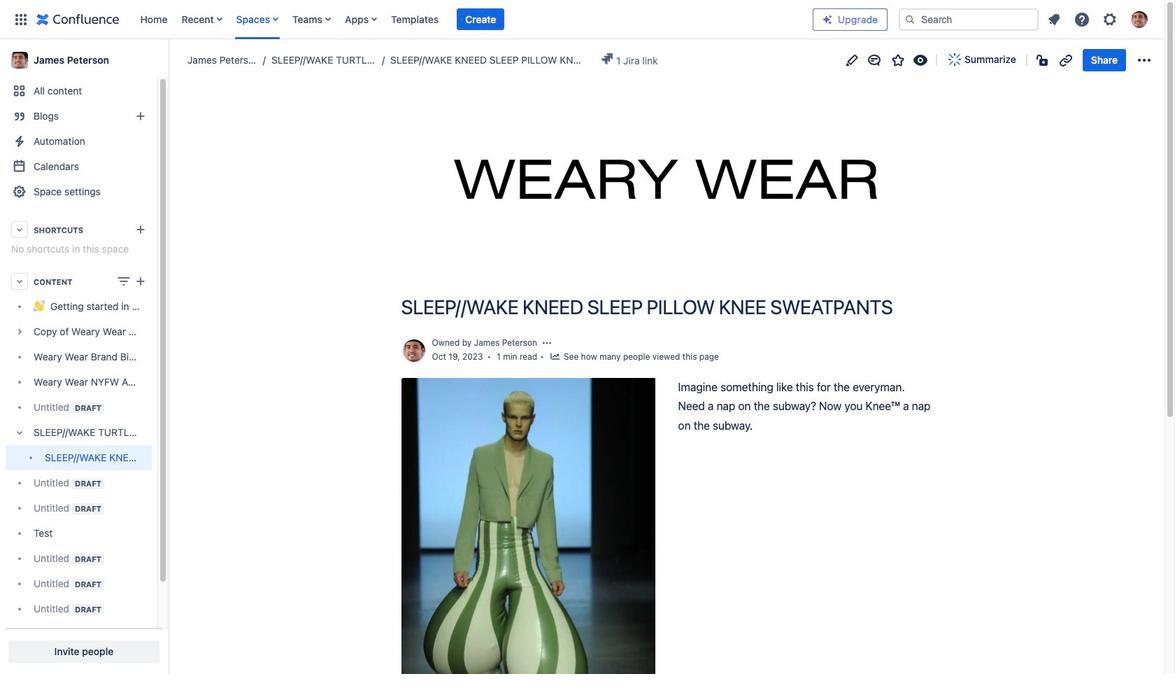 Task type: describe. For each thing, give the bounding box(es) containing it.
settings icon image
[[1102, 11, 1119, 28]]

create a page image
[[132, 273, 149, 290]]

change view image
[[115, 273, 132, 290]]

copy link image
[[1058, 51, 1075, 68]]

stop watching image
[[913, 51, 929, 68]]

tree inside space element
[[6, 294, 152, 647]]

list item inside list
[[457, 8, 505, 30]]

manage page ownership image
[[542, 338, 553, 349]]

collapse sidebar image
[[153, 46, 183, 74]]

no restrictions image
[[1036, 51, 1053, 68]]

tree item inside space element
[[6, 420, 152, 470]]

Search field
[[899, 8, 1039, 30]]

create a blog image
[[132, 108, 149, 125]]

help icon image
[[1074, 11, 1091, 28]]



Task type: locate. For each thing, give the bounding box(es) containing it.
banner
[[0, 0, 1165, 39]]

search image
[[905, 14, 916, 25]]

inflatable pants today inline 200227 5.webp image
[[401, 378, 656, 674]]

list for appswitcher icon
[[133, 0, 813, 39]]

confluence image
[[36, 11, 119, 28], [36, 11, 119, 28]]

notification icon image
[[1046, 11, 1063, 28]]

tree
[[6, 294, 152, 647]]

None search field
[[899, 8, 1039, 30]]

edit this page image
[[844, 51, 861, 68]]

0 horizontal spatial list
[[133, 0, 813, 39]]

appswitcher icon image
[[13, 11, 29, 28]]

add shortcut image
[[132, 221, 149, 238]]

global element
[[8, 0, 813, 39]]

space element
[[0, 39, 168, 674]]

list
[[133, 0, 813, 39], [1042, 7, 1157, 32]]

1 horizontal spatial list
[[1042, 7, 1157, 32]]

star image
[[890, 51, 907, 68]]

your profile and preferences image
[[1132, 11, 1149, 28]]

list item
[[457, 8, 505, 30]]

list for premium icon
[[1042, 7, 1157, 32]]

tree item
[[6, 420, 152, 470]]

more actions image
[[1137, 51, 1153, 68]]

premium image
[[822, 14, 834, 25]]



Task type: vqa. For each thing, say whether or not it's contained in the screenshot.
Field to the bottom
no



